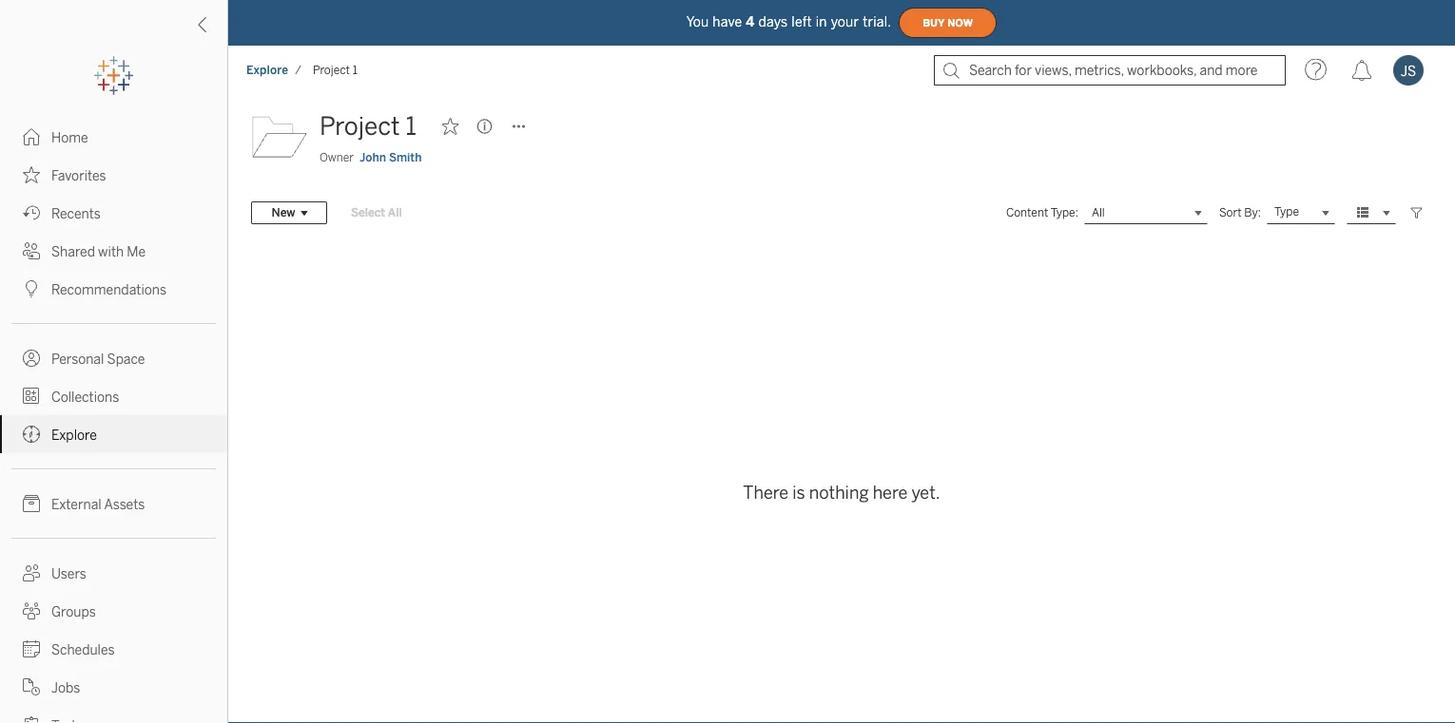 Task type: locate. For each thing, give the bounding box(es) containing it.
recommendations link
[[0, 270, 227, 308]]

1 up smith at the top left
[[405, 112, 416, 141]]

in
[[816, 14, 827, 30]]

project up owner john smith
[[320, 112, 400, 141]]

project right /
[[313, 63, 350, 77]]

smith
[[389, 151, 422, 165]]

groups link
[[0, 592, 227, 631]]

1
[[353, 63, 357, 77], [405, 112, 416, 141]]

1 right /
[[353, 63, 357, 77]]

there
[[743, 483, 789, 504]]

left
[[792, 14, 812, 30]]

1 vertical spatial 1
[[405, 112, 416, 141]]

users link
[[0, 554, 227, 592]]

groups
[[51, 604, 96, 620]]

schedules link
[[0, 631, 227, 669]]

explore inside main navigation. press the up and down arrow keys to access links. 'element'
[[51, 427, 97, 443]]

personal space
[[51, 351, 145, 367]]

now
[[947, 17, 973, 29]]

Search for views, metrics, workbooks, and more text field
[[934, 55, 1286, 86]]

new
[[272, 206, 295, 220]]

0 horizontal spatial explore
[[51, 427, 97, 443]]

2 all from the left
[[1092, 206, 1105, 220]]

select all button
[[339, 202, 414, 224]]

project 1
[[313, 63, 357, 77], [320, 112, 416, 141]]

collections link
[[0, 378, 227, 416]]

list view image
[[1354, 204, 1371, 222]]

external assets
[[51, 497, 145, 513]]

shared with me link
[[0, 232, 227, 270]]

your
[[831, 14, 859, 30]]

project 1 up owner john smith
[[320, 112, 416, 141]]

john
[[359, 151, 386, 165]]

days
[[758, 14, 788, 30]]

0 horizontal spatial explore link
[[0, 416, 227, 454]]

all right the select
[[388, 206, 402, 220]]

is
[[792, 483, 805, 504]]

0 horizontal spatial all
[[388, 206, 402, 220]]

1 all from the left
[[388, 206, 402, 220]]

explore down collections
[[51, 427, 97, 443]]

trial.
[[863, 14, 891, 30]]

owner
[[320, 151, 354, 165]]

project 1 right /
[[313, 63, 357, 77]]

personal
[[51, 351, 104, 367]]

4
[[746, 14, 755, 30]]

explore for explore /
[[246, 63, 288, 77]]

with
[[98, 244, 124, 260]]

you
[[686, 14, 709, 30]]

all
[[388, 206, 402, 220], [1092, 206, 1105, 220]]

1 horizontal spatial 1
[[405, 112, 416, 141]]

explore link left /
[[245, 62, 289, 78]]

explore
[[246, 63, 288, 77], [51, 427, 97, 443]]

users
[[51, 566, 86, 582]]

1 horizontal spatial explore
[[246, 63, 288, 77]]

1 horizontal spatial explore link
[[245, 62, 289, 78]]

space
[[107, 351, 145, 367]]

content
[[1006, 206, 1048, 220]]

1 horizontal spatial all
[[1092, 206, 1105, 220]]

project
[[313, 63, 350, 77], [320, 112, 400, 141]]

all right type:
[[1092, 206, 1105, 220]]

there is nothing here yet.
[[743, 483, 940, 504]]

0 vertical spatial explore link
[[245, 62, 289, 78]]

sort by:
[[1219, 206, 1261, 220]]

main navigation. press the up and down arrow keys to access links. element
[[0, 118, 227, 724]]

content type:
[[1006, 206, 1078, 220]]

explore left /
[[246, 63, 288, 77]]

0 horizontal spatial 1
[[353, 63, 357, 77]]

favorites
[[51, 168, 106, 184]]

explore link down collections
[[0, 416, 227, 454]]

type
[[1274, 205, 1299, 219]]

jobs
[[51, 680, 80, 696]]

jobs link
[[0, 669, 227, 707]]

home
[[51, 130, 88, 146]]

1 vertical spatial explore
[[51, 427, 97, 443]]

0 vertical spatial explore
[[246, 63, 288, 77]]

explore link
[[245, 62, 289, 78], [0, 416, 227, 454]]

project 1 element
[[307, 63, 363, 77]]



Task type: describe. For each thing, give the bounding box(es) containing it.
recents
[[51, 206, 101, 222]]

/
[[295, 63, 301, 77]]

type:
[[1050, 206, 1078, 220]]

0 vertical spatial project
[[313, 63, 350, 77]]

favorites link
[[0, 156, 227, 194]]

nothing
[[809, 483, 869, 504]]

personal space link
[[0, 340, 227, 378]]

have
[[713, 14, 742, 30]]

project image
[[251, 107, 308, 165]]

here
[[873, 483, 908, 504]]

new button
[[251, 202, 327, 224]]

me
[[127, 244, 146, 260]]

schedules
[[51, 642, 115, 658]]

owner john smith
[[320, 151, 422, 165]]

home link
[[0, 118, 227, 156]]

assets
[[104, 497, 145, 513]]

by:
[[1244, 206, 1261, 220]]

buy now button
[[899, 8, 997, 38]]

you have 4 days left in your trial.
[[686, 14, 891, 30]]

select
[[351, 206, 385, 220]]

all inside button
[[388, 206, 402, 220]]

buy
[[923, 17, 945, 29]]

shared with me
[[51, 244, 146, 260]]

all inside dropdown button
[[1092, 206, 1105, 220]]

external
[[51, 497, 101, 513]]

1 vertical spatial explore link
[[0, 416, 227, 454]]

buy now
[[923, 17, 973, 29]]

0 vertical spatial project 1
[[313, 63, 357, 77]]

select all
[[351, 206, 402, 220]]

navigation panel element
[[0, 57, 227, 724]]

1 vertical spatial project 1
[[320, 112, 416, 141]]

all button
[[1084, 202, 1208, 224]]

0 vertical spatial 1
[[353, 63, 357, 77]]

external assets link
[[0, 485, 227, 523]]

collections
[[51, 389, 119, 405]]

sort
[[1219, 206, 1242, 220]]

explore for explore
[[51, 427, 97, 443]]

recents link
[[0, 194, 227, 232]]

type button
[[1267, 202, 1335, 224]]

explore /
[[246, 63, 301, 77]]

recommendations
[[51, 282, 166, 298]]

1 vertical spatial project
[[320, 112, 400, 141]]

yet.
[[911, 483, 940, 504]]

shared
[[51, 244, 95, 260]]

john smith link
[[359, 149, 422, 166]]



Task type: vqa. For each thing, say whether or not it's contained in the screenshot.
The Avg(Internet
no



